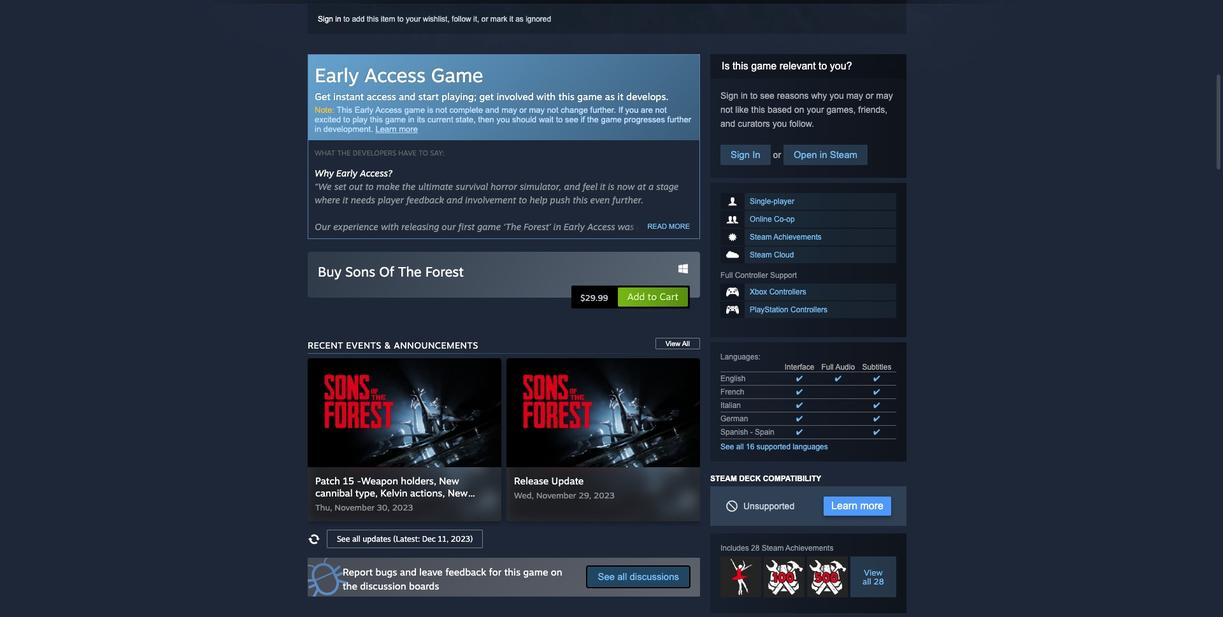 Task type: describe. For each thing, give the bounding box(es) containing it.
further. inside why early access? "we set out to make the ultimate survival horror simulator, and feel it is now at a stage where it needs player feedback and involvement to help push this even further.
[[613, 194, 644, 205]]

and inside the early access game get instant access and start playing; get involved with this game as it develops.
[[399, 91, 416, 103]]

access inside our experience with releasing our first game 'the forest' in early access was extremely positive. we got a lot of really good feedback and suggestions and were able to shape and improve the game drastically, rather than if we kept development internal. having players involved at this stage will make this game even better."
[[588, 221, 616, 232]]

make inside our experience with releasing our first game 'the forest' in early access was extremely positive. we got a lot of really good feedback and suggestions and were able to shape and improve the game drastically, rather than if we kept development internal. having players involved at this stage will make this game even better."
[[422, 261, 446, 272]]

are inside this early access game is not complete and may or may not change further. if you are not excited to play this game in its current state, then you          should wait to see if the game progresses further in development.
[[641, 105, 653, 115]]

we inside our experience with releasing our first game 'the forest' in early access was extremely positive. we got a lot of really good feedback and suggestions and were able to shape and improve the game drastically, rather than if we kept development internal. having players involved at this stage will make this game even better."
[[499, 248, 511, 259]]

steam right open
[[830, 149, 858, 160]]

be inside "we are hoping to be in early access for around 6-8 months, but this could change. we will leave early access when we are certain this is the best version of the game possible."
[[393, 295, 403, 305]]

seasons,
[[516, 428, 552, 439]]

in down note: at the top left of page
[[315, 124, 321, 134]]

the inside our experience with releasing our first game 'the forest' in early access was extremely positive. we got a lot of really good feedback and suggestions and were able to shape and improve the game drastically, rather than if we kept development internal. having players involved at this stage will make this game even better."
[[352, 248, 365, 259]]

2023)
[[451, 534, 473, 544]]

on inside "in addition to bug fixes and improvements on balance and core gameplay, we plan to add more items, more things you can 3d print, more to build and discover, as well as adding additional game mechanics and lore."
[[497, 341, 508, 352]]

release update
[[514, 475, 584, 487]]

your inside sign in to see reasons why you may or may not like this based on your games, friends, and curators you follow.
[[807, 105, 825, 115]]

the down could
[[603, 308, 616, 319]]

and inside "patch 15 -weapon holders, new cannibal type, kelvin actions, new outfit and more"
[[343, 499, 359, 511]]

and left were
[[576, 235, 592, 245]]

german
[[721, 414, 749, 423]]

at inside why early access? "we set out to make the ultimate survival horror simulator, and feel it is now at a stage where it needs player feedback and involvement to help push this even further.
[[638, 181, 646, 192]]

and down core
[[552, 354, 568, 365]]

like
[[736, 105, 749, 115]]

english
[[721, 374, 746, 383]]

languages
[[793, 442, 829, 451]]

will inside "similar to our early access release of 'the forest', we will be taking feedback and suggestions from both the community here on steam and across social media."
[[542, 507, 557, 518]]

now
[[617, 181, 635, 192]]

on up kelvin
[[379, 474, 390, 485]]

read
[[648, 222, 667, 230]]

and right fixes at the left of the page
[[416, 341, 432, 352]]

steam inside "similar to our early access release of 'the forest', we will be taking feedback and suggestions from both the community here on steam and across social media."
[[511, 521, 538, 532]]

things
[[391, 354, 417, 365]]

to right up on the left bottom of page
[[601, 401, 609, 412]]

early inside "similar to our early access release of 'the forest', we will be taking feedback and suggestions from both the community here on steam and across social media."
[[378, 507, 399, 518]]

state,
[[456, 115, 476, 124]]

bug
[[377, 341, 392, 352]]

this left "of"
[[363, 261, 378, 272]]

you right then
[[497, 115, 510, 124]]

this left item
[[367, 15, 379, 24]]

could
[[605, 295, 627, 305]]

suggestions inside our experience with releasing our first game 'the forest' in early access was extremely positive. we got a lot of really good feedback and suggestions and were able to shape and improve the game drastically, rather than if we kept development internal. having players involved at this stage will make this game even better."
[[524, 235, 574, 245]]

patch
[[316, 475, 340, 487]]

access inside "similar to our early access release of 'the forest', we will be taking feedback and suggestions from both the community here on steam and across social media."
[[401, 507, 429, 518]]

change.
[[630, 295, 663, 305]]

community
[[427, 521, 474, 532]]

and up players at the right top of the page
[[676, 235, 692, 245]]

0 vertical spatial 28
[[752, 544, 760, 553]]

spanish
[[721, 428, 749, 437]]

this down "around"
[[497, 308, 512, 319]]

stage inside why early access? "we set out to make the ultimate survival horror simulator, and feel it is now at a stage where it needs player feedback and involvement to help push this even further.
[[657, 181, 679, 192]]

to right out at the left of the page
[[366, 181, 374, 192]]

you down based
[[773, 119, 787, 129]]

at inside our experience with releasing our first game 'the forest' in early access was extremely positive. we got a lot of really good feedback and suggestions and were able to shape and improve the game drastically, rather than if we kept development internal. having players involved at this stage will make this game even better."
[[352, 261, 361, 272]]

new right holders,
[[439, 475, 460, 487]]

it right feel at the left of the page
[[601, 181, 606, 192]]

learn for the bottommost learn more link
[[832, 500, 858, 511]]

and left core
[[546, 341, 562, 352]]

should
[[513, 115, 537, 124]]

1 system, from the left
[[576, 414, 608, 425]]

full for full audio
[[822, 363, 834, 372]]

to inside "similar to our early access release of 'the forest', we will be taking feedback and suggestions from both the community here on steam and across social media."
[[350, 507, 359, 518]]

improve
[[315, 248, 349, 259]]

sign for sign in
[[731, 149, 750, 160]]

to left play
[[343, 115, 350, 124]]

you right if
[[626, 105, 639, 115]]

to up adding
[[667, 341, 675, 352]]

compatibility
[[764, 474, 822, 483]]

see inside sign in to see reasons why you may or may not like this based on your games, friends, and curators you follow.
[[761, 91, 775, 101]]

in left "its"
[[408, 115, 415, 124]]

our inside our experience with releasing our first game 'the forest' in early access was extremely positive. we got a lot of really good feedback and suggestions and were able to shape and improve the game drastically, rather than if we kept development internal. having players involved at this stage will make this game even better."
[[442, 221, 456, 232]]

we inside our experience with releasing our first game 'the forest' in early access was extremely positive. we got a lot of really good feedback and suggestions and were able to shape and improve the game drastically, rather than if we kept development internal. having players involved at this stage will make this game even better."
[[352, 235, 366, 245]]

recent events & announcements
[[308, 340, 479, 351]]

2023 for update
[[594, 490, 615, 500]]

simulator,
[[520, 181, 562, 192]]

access inside "we are hoping to be in early access for around 6-8 months, but this could change. we will leave early access when we are certain this is the best version of the game possible."
[[380, 308, 408, 319]]

but
[[571, 295, 585, 305]]

on inside sign in to see reasons why you may or may not like this based on your games, friends, and curators you follow.
[[795, 105, 805, 115]]

as left ignored
[[516, 15, 524, 24]]

as down gameplay,
[[610, 354, 619, 365]]

curators
[[738, 119, 771, 129]]

0 vertical spatial achievements
[[774, 233, 822, 242]]

not inside sign in to see reasons why you may or may not like this based on your games, friends, and curators you follow.
[[721, 105, 733, 115]]

or inside this early access game is not complete and may or may not change further. if you are not excited to play this game in its current state, then you          should wait to see if the game progresses further in development.
[[520, 105, 527, 115]]

may left change
[[529, 105, 545, 115]]

and up brand-
[[498, 401, 514, 412]]

help
[[530, 194, 548, 205]]

to right item
[[398, 15, 404, 24]]

xbox
[[750, 288, 768, 296]]

early inside why early access? "we set out to make the ultimate survival horror simulator, and feel it is now at a stage where it needs player feedback and involvement to help push this even further.
[[337, 168, 358, 178]]

suggestions inside "similar to our early access release of 'the forest', we will be taking feedback and suggestions from both the community here on steam and across social media."
[[315, 521, 364, 532]]

make inside why early access? "we set out to make the ultimate survival horror simulator, and feel it is now at a stage where it needs player feedback and involvement to help push this even further.
[[376, 181, 400, 192]]

may right then
[[502, 105, 517, 115]]

or right in
[[771, 150, 784, 160]]

all for discussions
[[618, 571, 627, 582]]

balance
[[511, 341, 543, 352]]

italian
[[721, 401, 741, 410]]

"the game is playable in both single-player and multiplayer with up to 8 players. there are caves to explore, a story to uncover, a brand-new building system, crafting system, a new arsenal of weapons, dynamic weather and seasons, terrifying enemies and lots more."
[[315, 401, 686, 452]]

we inside "similar to our early access release of 'the forest', we will be taking feedback and suggestions from both the community here on steam and across social media."
[[528, 507, 540, 518]]

arsenal
[[335, 428, 366, 439]]

2 system, from the left
[[646, 414, 678, 425]]

in inside "the game is playable in both single-player and multiplayer with up to 8 players. there are caves to explore, a story to uncover, a brand-new building system, crafting system, a new arsenal of weapons, dynamic weather and seasons, terrifying enemies and lots more."
[[410, 401, 418, 412]]

the up actions,
[[433, 474, 447, 485]]

version
[[560, 308, 590, 319]]

here
[[477, 521, 495, 532]]

"in
[[315, 341, 326, 352]]

are left certain
[[450, 308, 463, 319]]

of inside "the game is playable in both single-player and multiplayer with up to 8 players. there are caves to explore, a story to uncover, a brand-new building system, crafting system, a new arsenal of weapons, dynamic weather and seasons, terrifying enemies and lots more."
[[368, 428, 377, 439]]

both inside "similar to our early access release of 'the forest', we will be taking feedback and suggestions from both the community here on steam and across social media."
[[389, 521, 408, 532]]

steam cloud link
[[721, 247, 897, 263]]

'the for forest',
[[475, 507, 493, 518]]

to down balance
[[518, 354, 526, 365]]

further. inside this early access game is not complete and may or may not change further. if you are not excited to play this game in its current state, then you          should wait to see if the game progresses further in development.
[[591, 105, 616, 115]]

multiplayer
[[517, 401, 564, 412]]

29,
[[579, 490, 592, 500]]

releasing
[[402, 221, 439, 232]]

access inside "we are hoping to be in early access for around 6-8 months, but this could change. we will leave early access when we are certain this is the best version of the game possible."
[[439, 295, 466, 305]]

feel
[[583, 181, 598, 192]]

this inside sign in to see reasons why you may or may not like this based on your games, friends, and curators you follow.
[[752, 105, 766, 115]]

in left item
[[336, 15, 342, 24]]

it inside the early access game get instant access and start playing; get involved with this game as it develops.
[[618, 91, 624, 103]]

spanish - spain
[[721, 428, 775, 437]]

is inside "the game is playable in both single-player and multiplayer with up to 8 players. there are caves to explore, a story to uncover, a brand-new building system, crafting system, a new arsenal of weapons, dynamic weather and seasons, terrifying enemies and lots more."
[[363, 401, 369, 412]]

to inside sign in to see reasons why you may or may not like this based on your games, friends, and curators you follow.
[[751, 91, 758, 101]]

2023 for 15
[[392, 502, 413, 513]]

playstation
[[750, 305, 789, 314]]

steam achievements link
[[721, 229, 897, 245]]

you up games,
[[830, 91, 845, 101]]

feedback inside report bugs and leave feedback for this game on the discussion boards
[[446, 566, 487, 578]]

with inside the early access game get instant access and start playing; get involved with this game as it develops.
[[537, 91, 556, 103]]

in inside our experience with releasing our first game 'the forest' in early access was extremely positive. we got a lot of really good feedback and suggestions and were able to shape and improve the game drastically, rather than if we kept development internal. having players involved at this stage will make this game even better."
[[554, 221, 562, 232]]

progresses
[[624, 115, 665, 124]]

horror
[[491, 181, 518, 192]]

0 vertical spatial new
[[520, 414, 538, 425]]

the inside why early access? "we set out to make the ultimate survival horror simulator, and feel it is now at a stage where it needs player feedback and involvement to help push this even further.
[[402, 181, 416, 192]]

will inside "we are hoping to be in early access for around 6-8 months, but this could change. we will leave early access when we are certain this is the best version of the game possible."
[[315, 308, 329, 319]]

and inside this early access game is not complete and may or may not change further. if you are not excited to play this game in its current state, then you          should wait to see if the game progresses further in development.
[[486, 105, 499, 115]]

1 vertical spatial achievements
[[786, 544, 834, 553]]

additional
[[315, 368, 357, 379]]

to left help
[[519, 194, 527, 205]]

stage inside our experience with releasing our first game 'the forest' in early access was extremely positive. we got a lot of really good feedback and suggestions and were able to shape and improve the game drastically, rather than if we kept development internal. having players involved at this stage will make this game even better."
[[380, 261, 403, 272]]

all for updates
[[352, 534, 361, 544]]

weapon
[[362, 475, 398, 487]]

player inside why early access? "we set out to make the ultimate survival horror simulator, and feel it is now at a stage where it needs player feedback and involvement to help push this even further.
[[378, 194, 404, 205]]

a up weapons,
[[404, 414, 409, 425]]

a inside why early access? "we set out to make the ultimate survival horror simulator, and feel it is now at a stage where it needs player feedback and involvement to help push this even further.
[[649, 181, 654, 192]]

player inside "the game is playable in both single-player and multiplayer with up to 8 players. there are caves to explore, a story to uncover, a brand-new building system, crafting system, a new arsenal of weapons, dynamic weather and seasons, terrifying enemies and lots more."
[[469, 401, 496, 412]]

may up games,
[[847, 91, 864, 101]]

to right wait
[[556, 115, 563, 124]]

op
[[787, 215, 795, 224]]

weapons,
[[379, 428, 419, 439]]

the down the 6-
[[524, 308, 537, 319]]

and down survival
[[447, 194, 463, 205]]

cannibal
[[316, 487, 353, 499]]

it down 'set'
[[343, 194, 348, 205]]

holders,
[[401, 475, 437, 487]]

forest',
[[495, 507, 525, 518]]

add inside "in addition to bug fixes and improvements on balance and core gameplay, we plan to add more items, more things you can 3d print, more to build and discover, as well as adding additional game mechanics and lore."
[[677, 341, 693, 352]]

full controller support
[[721, 271, 798, 280]]

you inside "in addition to bug fixes and improvements on balance and core gameplay, we plan to add more items, more things you can 3d print, more to build and discover, as well as adding additional game mechanics and lore."
[[420, 354, 435, 365]]

is this game relevant to you?
[[722, 61, 853, 71]]

"we for "we don't plan on changing the price."
[[315, 474, 332, 485]]

0 vertical spatial your
[[406, 15, 421, 24]]

and left lots
[[632, 428, 648, 439]]

"in addition to bug fixes and improvements on balance and core gameplay, we plan to add more items, more things you can 3d print, more to build and discover, as well as adding additional game mechanics and lore."
[[315, 341, 693, 379]]

steam left deck
[[711, 474, 738, 483]]

involved inside the early access game get instant access and start playing; get involved with this game as it develops.
[[497, 91, 534, 103]]

is inside this early access game is not complete and may or may not change further. if you are not excited to play this game in its current state, then you          should wait to see if the game progresses further in development.
[[428, 105, 434, 115]]

discussion
[[360, 580, 407, 592]]

print,
[[468, 354, 491, 365]]

feedback inside our experience with releasing our first game 'the forest' in early access was extremely positive. we got a lot of really good feedback and suggestions and were able to shape and improve the game drastically, rather than if we kept development internal. having players involved at this stage will make this game even better."
[[465, 235, 503, 245]]

steam up the full controller support
[[750, 251, 772, 259]]

got
[[368, 235, 382, 245]]

and left the across
[[540, 521, 556, 532]]

this right the but
[[587, 295, 602, 305]]

and up media."
[[641, 507, 657, 518]]

playstation controllers
[[750, 305, 828, 314]]

or inside sign in to see reasons why you may or may not like this based on your games, friends, and curators you follow.
[[866, 91, 874, 101]]

audio
[[836, 363, 856, 372]]

not down the develops.
[[656, 105, 667, 115]]

development
[[535, 248, 589, 259]]

on inside report bugs and leave feedback for this game on the discussion boards
[[551, 566, 563, 578]]

and down the can
[[433, 368, 449, 379]]

were
[[595, 235, 615, 245]]

sign for sign in to add this item to your wishlist, follow it, or mark it as ignored
[[318, 15, 333, 24]]

or right it,
[[482, 15, 489, 24]]

uncover,
[[446, 414, 482, 425]]

ignored
[[526, 15, 552, 24]]

caves
[[331, 414, 354, 425]]

to right add
[[648, 291, 657, 303]]

8 inside "the game is playable in both single-player and multiplayer with up to 8 players. there are caves to explore, a story to uncover, a brand-new building system, crafting system, a new arsenal of weapons, dynamic weather and seasons, terrifying enemies and lots more."
[[612, 401, 617, 412]]

0 vertical spatial add
[[352, 15, 365, 24]]

:
[[759, 353, 761, 361]]

to up dynamic
[[435, 414, 443, 425]]

with inside "the game is playable in both single-player and multiplayer with up to 8 players. there are caves to explore, a story to uncover, a brand-new building system, crafting system, a new arsenal of weapons, dynamic weather and seasons, terrifying enemies and lots more."
[[567, 401, 585, 412]]

to left say:
[[419, 149, 428, 157]]

further
[[668, 115, 692, 124]]

based
[[768, 105, 792, 115]]

single-player
[[750, 197, 795, 206]]

to up arsenal at the left
[[357, 414, 365, 425]]

controllers for playstation controllers
[[791, 305, 828, 314]]

to right sign in link
[[344, 15, 350, 24]]

"we for "we are hoping to be in early access for around 6-8 months, but this could change. we will leave early access when we are certain this is the best version of the game possible."
[[315, 295, 332, 305]]

relevant
[[780, 61, 816, 71]]

mechanics
[[386, 368, 431, 379]]

well
[[622, 354, 638, 365]]

building
[[540, 414, 574, 425]]

not down the "start"
[[436, 105, 447, 115]]

to left "bug"
[[366, 341, 374, 352]]

in
[[753, 149, 761, 160]]

wed,
[[514, 490, 534, 500]]

ultimate
[[418, 181, 453, 192]]

see for see all discussions
[[598, 571, 615, 582]]

and up kept at the top of page
[[506, 235, 522, 245]]

"we don't plan on changing the price."
[[315, 474, 476, 485]]

as right well
[[641, 354, 650, 365]]

single-
[[750, 197, 774, 206]]

steam down "online"
[[750, 233, 772, 242]]

in inside open in steam link
[[820, 149, 828, 160]]

0 horizontal spatial new
[[315, 428, 333, 439]]

add to cart link
[[617, 287, 689, 307]]

players.
[[620, 401, 653, 412]]

of inside our experience with releasing our first game 'the forest' in early access was extremely positive. we got a lot of really good feedback and suggestions and were able to shape and improve the game drastically, rather than if we kept development internal. having players involved at this stage will make this game even better."
[[405, 235, 414, 245]]

be inside "similar to our early access release of 'the forest', we will be taking feedback and suggestions from both the community here on steam and across social media."
[[559, 507, 569, 518]]

1 vertical spatial learn more link
[[824, 497, 892, 516]]

release
[[432, 507, 462, 518]]

there
[[655, 401, 679, 412]]

of inside "we are hoping to be in early access for around 6-8 months, but this could change. we will leave early access when we are certain this is the best version of the game possible."
[[592, 308, 600, 319]]

lots
[[651, 428, 666, 439]]

0 vertical spatial learn more link
[[376, 124, 418, 134]]

view for all
[[666, 340, 681, 347]]

instant
[[333, 91, 364, 103]]

spain
[[755, 428, 775, 437]]

thu,
[[316, 502, 332, 513]]

chivalry is not dead image
[[721, 557, 762, 597]]

of inside "similar to our early access release of 'the forest', we will be taking feedback and suggestions from both the community here on steam and across social media."
[[464, 507, 472, 518]]

get
[[480, 91, 494, 103]]

we inside "we are hoping to be in early access for around 6-8 months, but this could change. we will leave early access when we are certain this is the best version of the game possible."
[[666, 295, 679, 305]]

3d
[[455, 354, 466, 365]]



Task type: vqa. For each thing, say whether or not it's contained in the screenshot.
stage
yes



Task type: locate. For each thing, give the bounding box(es) containing it.
architect image
[[808, 557, 849, 597]]

access?
[[360, 168, 393, 178]]

we inside "we are hoping to be in early access for around 6-8 months, but this could change. we will leave early access when we are certain this is the best version of the game possible."
[[435, 308, 447, 319]]

even inside why early access? "we set out to make the ultimate survival horror simulator, and feel it is now at a stage where it needs player feedback and involvement to help push this even further.
[[591, 194, 610, 205]]

access up the "start"
[[365, 63, 426, 87]]

1 vertical spatial will
[[315, 308, 329, 319]]

1 vertical spatial "we
[[315, 295, 332, 305]]

steam up contractor 'image'
[[762, 544, 784, 553]]

1 vertical spatial see
[[337, 534, 350, 544]]

open
[[794, 149, 818, 160]]

improvements
[[435, 341, 495, 352]]

view inside the view all 28
[[865, 567, 883, 578]]

1 vertical spatial full
[[822, 363, 834, 372]]

add
[[628, 291, 646, 303]]

see for see all 16 supported languages
[[721, 442, 735, 451]]

sign for sign in to see reasons why you may or may not like this based on your games, friends, and curators you follow.
[[721, 91, 739, 101]]

this right play
[[370, 115, 383, 124]]

see for see all updates (latest: dec 11, 2023)
[[337, 534, 350, 544]]

current
[[428, 115, 454, 124]]

1 horizontal spatial suggestions
[[524, 235, 574, 245]]

this right is
[[733, 61, 749, 71]]

steam deck compatibility
[[711, 474, 822, 483]]

for up certain
[[469, 295, 481, 305]]

0 horizontal spatial learn more
[[376, 124, 418, 134]]

1 horizontal spatial even
[[591, 194, 610, 205]]

are down "the
[[315, 414, 328, 425]]

1 vertical spatial both
[[389, 521, 408, 532]]

"we are hoping to be in early access for around 6-8 months, but this could change. we will leave early access when we are certain this is the best version of the game possible."
[[315, 295, 685, 319]]

achievements up architect image
[[786, 544, 834, 553]]

see down "similar
[[337, 534, 350, 544]]

this inside report bugs and leave feedback for this game on the discussion boards
[[505, 566, 521, 578]]

more inside "patch 15 -weapon holders, new cannibal type, kelvin actions, new outfit and more"
[[362, 499, 385, 511]]

0 horizontal spatial learn more link
[[376, 124, 418, 134]]

able
[[617, 235, 635, 245]]

on inside "similar to our early access release of 'the forest', we will be taking feedback and suggestions from both the community here on steam and across social media."
[[498, 521, 509, 532]]

events
[[346, 340, 382, 351]]

this inside the early access game get instant access and start playing; get involved with this game as it develops.
[[559, 91, 575, 103]]

full for full controller support
[[721, 271, 733, 280]]

terrifying
[[554, 428, 593, 439]]

leave inside report bugs and leave feedback for this game on the discussion boards
[[420, 566, 443, 578]]

0 horizontal spatial for
[[469, 295, 481, 305]]

1 horizontal spatial view
[[865, 567, 883, 578]]

all inside the view all 28
[[863, 576, 872, 586]]

for inside "we are hoping to be in early access for around 6-8 months, but this could change. we will leave early access when we are certain this is the best version of the game possible."
[[469, 295, 481, 305]]

and up boards
[[400, 566, 417, 578]]

than
[[469, 248, 489, 259]]

social
[[588, 521, 612, 532]]

on down the across
[[551, 566, 563, 578]]

30,
[[377, 502, 390, 513]]

online co-op
[[750, 215, 795, 224]]

better."
[[514, 261, 544, 272]]

the inside report bugs and leave feedback for this game on the discussion boards
[[343, 580, 358, 592]]

2 vertical spatial sign
[[731, 149, 750, 160]]

"we inside why early access? "we set out to make the ultimate survival horror simulator, and feel it is now at a stage where it needs player feedback and involvement to help push this even further.
[[315, 181, 332, 192]]

0 vertical spatial involved
[[497, 91, 534, 103]]

even inside our experience with releasing our first game 'the forest' in early access was extremely positive. we got a lot of really good feedback and suggestions and were able to shape and improve the game drastically, rather than if we kept development internal. having players involved at this stage will make this game even better."
[[492, 261, 512, 272]]

your down why
[[807, 105, 825, 115]]

brand-
[[492, 414, 520, 425]]

player
[[378, 194, 404, 205], [774, 197, 795, 206], [469, 401, 496, 412]]

1 horizontal spatial involved
[[497, 91, 534, 103]]

may up 'friends,'
[[877, 91, 894, 101]]

make down the access?
[[376, 181, 400, 192]]

1 horizontal spatial 8
[[612, 401, 617, 412]]

learn for the topmost learn more link
[[376, 124, 397, 134]]

controllers for xbox controllers
[[770, 288, 807, 296]]

view for all
[[865, 567, 883, 578]]

'the
[[504, 221, 522, 232], [475, 507, 493, 518]]

a left lot on the left of page
[[384, 235, 390, 245]]

if inside our experience with releasing our first game 'the forest' in early access was extremely positive. we got a lot of really good feedback and suggestions and were able to shape and improve the game drastically, rather than if we kept development internal. having players involved at this stage will make this game even better."
[[491, 248, 497, 259]]

and up push
[[565, 181, 581, 192]]

follow.
[[790, 119, 815, 129]]

thu, november 30, 2023
[[316, 502, 413, 513]]

1 vertical spatial new
[[315, 428, 333, 439]]

0 horizontal spatial be
[[393, 295, 403, 305]]

1 vertical spatial suggestions
[[315, 521, 364, 532]]

game inside "the game is playable in both single-player and multiplayer with up to 8 players. there are caves to explore, a story to uncover, a brand-new building system, crafting system, a new arsenal of weapons, dynamic weather and seasons, terrifying enemies and lots more."
[[337, 401, 360, 412]]

0 horizontal spatial both
[[389, 521, 408, 532]]

plan inside "in addition to bug fixes and improvements on balance and core gameplay, we plan to add more items, more things you can 3d print, more to build and discover, as well as adding additional game mechanics and lore."
[[646, 341, 664, 352]]

bugs
[[376, 566, 397, 578]]

for inside report bugs and leave feedback for this game on the discussion boards
[[489, 566, 502, 578]]

0 horizontal spatial make
[[376, 181, 400, 192]]

system, up lots
[[646, 414, 678, 425]]

1 horizontal spatial our
[[442, 221, 456, 232]]

game
[[752, 61, 777, 71], [578, 91, 603, 103], [405, 105, 425, 115], [385, 115, 406, 124], [601, 115, 622, 124], [478, 221, 501, 232], [368, 248, 391, 259], [466, 261, 489, 272], [619, 308, 643, 319], [360, 368, 383, 379], [337, 401, 360, 412], [524, 566, 549, 578]]

to inside our experience with releasing our first game 'the forest' in early access was extremely positive. we got a lot of really good feedback and suggestions and were able to shape and improve the game drastically, rather than if we kept development internal. having players involved at this stage will make this game even better."
[[637, 235, 646, 245]]

0 horizontal spatial suggestions
[[315, 521, 364, 532]]

forest'
[[524, 221, 551, 232]]

1 horizontal spatial with
[[537, 91, 556, 103]]

as inside the early access game get instant access and start playing; get involved with this game as it develops.
[[605, 91, 615, 103]]

1 vertical spatial leave
[[420, 566, 443, 578]]

✔
[[797, 374, 803, 383], [836, 374, 842, 383], [874, 374, 881, 383], [797, 388, 803, 397], [874, 388, 881, 397], [797, 401, 803, 410], [874, 401, 881, 410], [797, 414, 803, 423], [874, 414, 881, 423], [797, 428, 803, 437], [874, 428, 881, 437]]

player inside 'link'
[[774, 197, 795, 206]]

french
[[721, 388, 745, 397]]

1 vertical spatial see
[[566, 115, 579, 124]]

be
[[393, 295, 403, 305], [559, 507, 569, 518]]

the inside "similar to our early access release of 'the forest', we will be taking feedback and suggestions from both the community here on steam and across social media."
[[411, 521, 424, 532]]

0 horizontal spatial player
[[378, 194, 404, 205]]

it right mark
[[510, 15, 514, 24]]

and down brand-
[[497, 428, 513, 439]]

best
[[540, 308, 557, 319]]

and left the "start"
[[399, 91, 416, 103]]

more
[[399, 124, 418, 134], [669, 222, 690, 230], [315, 354, 337, 365], [367, 354, 389, 365], [494, 354, 515, 365], [362, 499, 385, 511], [861, 500, 884, 511]]

1 horizontal spatial -
[[751, 428, 753, 437]]

to right "similar
[[350, 507, 359, 518]]

sign inside sign in to see reasons why you may or may not like this based on your games, friends, and curators you follow.
[[721, 91, 739, 101]]

early right this
[[355, 105, 374, 115]]

15
[[343, 475, 355, 487]]

a up weather
[[484, 414, 489, 425]]

involved down improve
[[315, 261, 349, 272]]

2 vertical spatial will
[[542, 507, 557, 518]]

game inside "we are hoping to be in early access for around 6-8 months, but this could change. we will leave early access when we are certain this is the best version of the game possible."
[[619, 308, 643, 319]]

all left the 16
[[737, 442, 744, 451]]

0 horizontal spatial if
[[491, 248, 497, 259]]

new down price."
[[448, 487, 468, 499]]

see inside see all discussions "link"
[[598, 571, 615, 582]]

is inside "we are hoping to be in early access for around 6-8 months, but this could change. we will leave early access when we are certain this is the best version of the game possible."
[[515, 308, 521, 319]]

november down type,
[[335, 502, 375, 513]]

0 vertical spatial learn
[[376, 124, 397, 134]]

reasons
[[778, 91, 809, 101]]

0 vertical spatial our
[[442, 221, 456, 232]]

access down actions,
[[401, 507, 429, 518]]

this inside this early access game is not complete and may or may not change further. if you are not excited to play this game in its current state, then you          should wait to see if the game progresses further in development.
[[370, 115, 383, 124]]

0 horizontal spatial 28
[[752, 544, 760, 553]]

early inside "we are hoping to be in early access for around 6-8 months, but this could change. we will leave early access when we are certain this is the best version of the game possible."
[[356, 308, 377, 319]]

1 horizontal spatial stage
[[657, 181, 679, 192]]

0 vertical spatial even
[[591, 194, 610, 205]]

may
[[847, 91, 864, 101], [877, 91, 894, 101], [502, 105, 517, 115], [529, 105, 545, 115]]

learn more for the topmost learn more link
[[376, 124, 418, 134]]

2023 down kelvin
[[392, 502, 413, 513]]

we
[[499, 248, 511, 259], [435, 308, 447, 319], [631, 341, 643, 352], [528, 507, 540, 518]]

feedback up than
[[465, 235, 503, 245]]

xbox controllers link
[[721, 284, 897, 300]]

on down forest', at the left bottom of the page
[[498, 521, 509, 532]]

- left spain at right bottom
[[751, 428, 753, 437]]

both
[[420, 401, 439, 412], [389, 521, 408, 532]]

see all discussions
[[598, 571, 680, 582]]

friends,
[[859, 105, 888, 115]]

2 vertical spatial "we
[[315, 474, 332, 485]]

report
[[343, 566, 373, 578]]

will inside our experience with releasing our first game 'the forest' in early access was extremely positive. we got a lot of really good feedback and suggestions and were able to shape and improve the game drastically, rather than if we kept development internal. having players involved at this stage will make this game even better."
[[405, 261, 420, 272]]

"similar
[[315, 507, 348, 518]]

not left change
[[547, 105, 559, 115]]

early inside this early access game is not complete and may or may not change further. if you are not excited to play this game in its current state, then you          should wait to see if the game progresses further in development.
[[355, 105, 374, 115]]

the left if
[[588, 115, 599, 124]]

'the inside "similar to our early access release of 'the forest', we will be taking feedback and suggestions from both the community here on steam and across social media."
[[475, 507, 493, 518]]

2 "we from the top
[[315, 295, 332, 305]]

learn more for the bottommost learn more link
[[832, 500, 884, 511]]

online co-op link
[[721, 211, 897, 228]]

start
[[419, 91, 439, 103]]

2 horizontal spatial with
[[567, 401, 585, 412]]

system,
[[576, 414, 608, 425], [646, 414, 678, 425]]

we inside "in addition to bug fixes and improvements on balance and core gameplay, we plan to add more items, more things you can 3d print, more to build and discover, as well as adding additional game mechanics and lore."
[[631, 341, 643, 352]]

0 horizontal spatial leave
[[332, 308, 354, 319]]

1 horizontal spatial november
[[537, 490, 577, 500]]

both inside "the game is playable in both single-player and multiplayer with up to 8 players. there are caves to explore, a story to uncover, a brand-new building system, crafting system, a new arsenal of weapons, dynamic weather and seasons, terrifying enemies and lots more."
[[420, 401, 439, 412]]

we down experience
[[352, 235, 366, 245]]

wed, november 29, 2023
[[514, 490, 615, 500]]

achievements down op
[[774, 233, 822, 242]]

0 vertical spatial leave
[[332, 308, 354, 319]]

1 vertical spatial november
[[335, 502, 375, 513]]

the
[[398, 263, 422, 280]]

1 horizontal spatial we
[[666, 295, 679, 305]]

1 horizontal spatial full
[[822, 363, 834, 372]]

28 inside the view all 28
[[874, 576, 885, 586]]

languages
[[721, 353, 759, 361]]

game inside the early access game get instant access and start playing; get involved with this game as it develops.
[[578, 91, 603, 103]]

"the
[[315, 401, 334, 412]]

2 vertical spatial see
[[598, 571, 615, 582]]

1 horizontal spatial leave
[[420, 566, 443, 578]]

0 horizontal spatial will
[[315, 308, 329, 319]]

1 horizontal spatial your
[[807, 105, 825, 115]]

see all updates (latest: dec 11, 2023)
[[337, 534, 473, 544]]

and inside sign in to see reasons why you may or may not like this based on your games, friends, and curators you follow.
[[721, 119, 736, 129]]

0 horizontal spatial with
[[381, 221, 399, 232]]

you?
[[831, 61, 853, 71]]

if inside this early access game is not complete and may or may not change further. if you are not excited to play this game in its current state, then you          should wait to see if the game progresses further in development.
[[581, 115, 585, 124]]

access inside this early access game is not complete and may or may not change further. if you are not excited to play this game in its current state, then you          should wait to see if the game progresses further in development.
[[376, 105, 402, 115]]

0 horizontal spatial learn
[[376, 124, 397, 134]]

1 horizontal spatial system,
[[646, 414, 678, 425]]

0 horizontal spatial view
[[666, 340, 681, 347]]

of down $29.99
[[592, 308, 600, 319]]

good
[[442, 235, 463, 245]]

early inside the early access game get instant access and start playing; get involved with this game as it develops.
[[315, 63, 359, 87]]

a left "german" at the bottom right
[[680, 414, 686, 425]]

is
[[428, 105, 434, 115], [608, 181, 615, 192], [515, 308, 521, 319], [363, 401, 369, 412]]

1 horizontal spatial be
[[559, 507, 569, 518]]

are inside "the game is playable in both single-player and multiplayer with up to 8 players. there are caves to explore, a story to uncover, a brand-new building system, crafting system, a new arsenal of weapons, dynamic weather and seasons, terrifying enemies and lots more."
[[315, 414, 328, 425]]

at right now
[[638, 181, 646, 192]]

we
[[352, 235, 366, 245], [666, 295, 679, 305]]

make down drastically,
[[422, 261, 446, 272]]

8 inside "we are hoping to be in early access for around 6-8 months, but this could change. we will leave early access when we are certain this is the best version of the game possible."
[[525, 295, 531, 305]]

this down rather at the top left of the page
[[448, 261, 463, 272]]

0 vertical spatial suggestions
[[524, 235, 574, 245]]

1 vertical spatial make
[[422, 261, 446, 272]]

when
[[410, 308, 433, 319]]

your left the wishlist,
[[406, 15, 421, 24]]

0 horizontal spatial plan
[[358, 474, 376, 485]]

build
[[529, 354, 549, 365]]

8 left months,
[[525, 295, 531, 305]]

drastically,
[[394, 248, 439, 259]]

0 vertical spatial full
[[721, 271, 733, 280]]

1 "we from the top
[[315, 181, 332, 192]]

was
[[618, 221, 635, 232]]

even left better." at the top left
[[492, 261, 512, 272]]

november for 15
[[335, 502, 375, 513]]

1 horizontal spatial 28
[[874, 576, 885, 586]]

follow
[[452, 15, 472, 24]]

deck
[[740, 474, 761, 483]]

is inside why early access? "we set out to make the ultimate survival horror simulator, and feel it is now at a stage where it needs player feedback and involvement to help push this even further.
[[608, 181, 615, 192]]

controllers down the support
[[770, 288, 807, 296]]

all right architect image
[[863, 576, 872, 586]]

1 horizontal spatial at
[[638, 181, 646, 192]]

achievements
[[774, 233, 822, 242], [786, 544, 834, 553]]

access inside the early access game get instant access and start playing; get involved with this game as it develops.
[[365, 63, 426, 87]]

our experience with releasing our first game 'the forest' in early access was extremely positive. we got a lot of really good feedback and suggestions and were able to shape and improve the game drastically, rather than if we kept development internal. having players involved at this stage will make this game even better."
[[315, 221, 692, 272]]

1 vertical spatial controllers
[[791, 305, 828, 314]]

our up from
[[361, 507, 375, 518]]

what the developers have to say:
[[315, 149, 444, 157]]

1 vertical spatial 8
[[612, 401, 617, 412]]

includes 28 steam achievements
[[721, 544, 834, 553]]

view
[[666, 340, 681, 347], [865, 567, 883, 578]]

if right wait
[[581, 115, 585, 124]]

1 horizontal spatial if
[[581, 115, 585, 124]]

see down "spanish"
[[721, 442, 735, 451]]

on left balance
[[497, 341, 508, 352]]

will
[[405, 261, 420, 272], [315, 308, 329, 319], [542, 507, 557, 518]]

0 horizontal spatial we
[[352, 235, 366, 245]]

0 vertical spatial view
[[666, 340, 681, 347]]

0 horizontal spatial 2023
[[392, 502, 413, 513]]

see left discussions
[[598, 571, 615, 582]]

1 horizontal spatial learn more link
[[824, 497, 892, 516]]

access right play
[[376, 105, 402, 115]]

in right forest' on the top left
[[554, 221, 562, 232]]

0 horizontal spatial 8
[[525, 295, 531, 305]]

- inside "patch 15 -weapon holders, new cannibal type, kelvin actions, new outfit and more"
[[357, 475, 362, 487]]

1 horizontal spatial player
[[469, 401, 496, 412]]

in left early
[[405, 295, 413, 305]]

plan up adding
[[646, 341, 664, 352]]

0 vertical spatial stage
[[657, 181, 679, 192]]

1 vertical spatial view
[[865, 567, 883, 578]]

all inside "link"
[[618, 571, 627, 582]]

this down feel at the left of the page
[[573, 194, 588, 205]]

november for update
[[537, 490, 577, 500]]

full left controller
[[721, 271, 733, 280]]

is up explore,
[[363, 401, 369, 412]]

feedback inside "similar to our early access release of 'the forest', we will be taking feedback and suggestions from both the community here on steam and across social media."
[[600, 507, 638, 518]]

access up were
[[588, 221, 616, 232]]

0 horizontal spatial even
[[492, 261, 512, 272]]

access inside the early access game get instant access and start playing; get involved with this game as it develops.
[[367, 91, 396, 103]]

this
[[367, 15, 379, 24], [733, 61, 749, 71], [559, 91, 575, 103], [752, 105, 766, 115], [370, 115, 383, 124], [573, 194, 588, 205], [363, 261, 378, 272], [448, 261, 463, 272], [587, 295, 602, 305], [497, 308, 512, 319], [505, 566, 521, 578]]

sign in
[[731, 149, 761, 160]]

see all 16 supported languages link
[[721, 442, 829, 451]]

with inside our experience with releasing our first game 'the forest' in early access was extremely positive. we got a lot of really good feedback and suggestions and were able to shape and improve the game drastically, rather than if we kept development internal. having players involved at this stage will make this game even better."
[[381, 221, 399, 232]]

see up based
[[761, 91, 775, 101]]

0 vertical spatial sign
[[318, 15, 333, 24]]

are left the hoping
[[334, 295, 348, 305]]

leave inside "we are hoping to be in early access for around 6-8 months, but this could change. we will leave early access when we are certain this is the best version of the game possible."
[[332, 308, 354, 319]]

you down announcements
[[420, 354, 435, 365]]

1 horizontal spatial both
[[420, 401, 439, 412]]

its
[[417, 115, 425, 124]]

"we up cannibal
[[315, 474, 332, 485]]

contractor image
[[764, 557, 805, 597]]

0 horizontal spatial your
[[406, 15, 421, 24]]

both up story
[[420, 401, 439, 412]]

in inside sign in to see reasons why you may or may not like this based on your games, friends, and curators you follow.
[[741, 91, 748, 101]]

1 vertical spatial we
[[666, 295, 679, 305]]

feedback down 2023)
[[446, 566, 487, 578]]

further. left if
[[591, 105, 616, 115]]

early up 'development'
[[564, 221, 585, 232]]

early
[[315, 63, 359, 87], [355, 105, 374, 115], [337, 168, 358, 178], [564, 221, 585, 232], [356, 308, 377, 319], [378, 507, 399, 518]]

early inside our experience with releasing our first game 'the forest' in early access was extremely positive. we got a lot of really good feedback and suggestions and were able to shape and improve the game drastically, rather than if we kept development internal. having players involved at this stage will make this game even better."
[[564, 221, 585, 232]]

16
[[747, 442, 755, 451]]

0 vertical spatial -
[[751, 428, 753, 437]]

involved inside our experience with releasing our first game 'the forest' in early access was extremely positive. we got a lot of really good feedback and suggestions and were able to shape and improve the game drastically, rather than if we kept development internal. having players involved at this stage will make this game even better."
[[315, 261, 349, 272]]

0 horizontal spatial stage
[[380, 261, 403, 272]]

early access game get instant access and start playing; get involved with this game as it develops.
[[315, 63, 669, 103]]

3 "we from the top
[[315, 474, 332, 485]]

0 horizontal spatial add
[[352, 15, 365, 24]]

all for 16
[[737, 442, 744, 451]]

28
[[752, 544, 760, 553], [874, 576, 885, 586]]

single-player link
[[721, 193, 897, 210]]

'the for forest'
[[504, 221, 522, 232]]

the right what at top
[[338, 149, 351, 157]]

to left the you?
[[819, 61, 828, 71]]

complete
[[450, 105, 483, 115]]

1 vertical spatial learn more
[[832, 500, 884, 511]]

game inside report bugs and leave feedback for this game on the discussion boards
[[524, 566, 549, 578]]

the down report
[[343, 580, 358, 592]]

buy sons of the forest
[[318, 263, 464, 280]]

and inside report bugs and leave feedback for this game on the discussion boards
[[400, 566, 417, 578]]

0 horizontal spatial our
[[361, 507, 375, 518]]

with up lot on the left of page
[[381, 221, 399, 232]]

learn inside learn more link
[[832, 500, 858, 511]]

where
[[315, 194, 340, 205]]

0 horizontal spatial system,
[[576, 414, 608, 425]]

view left all
[[666, 340, 681, 347]]

all for 28
[[863, 576, 872, 586]]

player up 'co-'
[[774, 197, 795, 206]]

view all link
[[656, 338, 701, 349]]

1 horizontal spatial new
[[520, 414, 538, 425]]

subtitles
[[863, 363, 892, 372]]

sign up like on the right
[[721, 91, 739, 101]]

in up like on the right
[[741, 91, 748, 101]]

0 vertical spatial controllers
[[770, 288, 807, 296]]

see all 16 supported languages
[[721, 442, 829, 451]]

1 horizontal spatial learn more
[[832, 500, 884, 511]]

type,
[[356, 487, 378, 499]]

player up uncover,
[[469, 401, 496, 412]]

0 vertical spatial 'the
[[504, 221, 522, 232]]

add to cart
[[628, 291, 679, 303]]

sign in link
[[721, 145, 771, 165]]

0 vertical spatial learn more
[[376, 124, 418, 134]]

price."
[[449, 474, 476, 485]]

0 horizontal spatial -
[[357, 475, 362, 487]]

weather
[[461, 428, 495, 439]]

2 horizontal spatial see
[[721, 442, 735, 451]]

1 vertical spatial if
[[491, 248, 497, 259]]

0 vertical spatial see
[[721, 442, 735, 451]]

1 vertical spatial learn
[[832, 500, 858, 511]]

1 vertical spatial with
[[381, 221, 399, 232]]

"we inside "we are hoping to be in early access for around 6-8 months, but this could change. we will leave early access when we are certain this is the best version of the game possible."
[[315, 295, 332, 305]]

0 horizontal spatial see
[[337, 534, 350, 544]]

our inside "similar to our early access release of 'the forest', we will be taking feedback and suggestions from both the community here on steam and across social media."
[[361, 507, 375, 518]]

0 vertical spatial both
[[420, 401, 439, 412]]

0 vertical spatial be
[[393, 295, 403, 305]]

a inside our experience with releasing our first game 'the forest' in early access was extremely positive. we got a lot of really good feedback and suggestions and were able to shape and improve the game drastically, rather than if we kept development internal. having players involved at this stage will make this game even better."
[[384, 235, 390, 245]]

8
[[525, 295, 531, 305], [612, 401, 617, 412]]

not
[[721, 105, 733, 115], [436, 105, 447, 115], [547, 105, 559, 115], [656, 105, 667, 115]]

november down release update
[[537, 490, 577, 500]]

all left discussions
[[618, 571, 627, 582]]

leave down the hoping
[[332, 308, 354, 319]]



